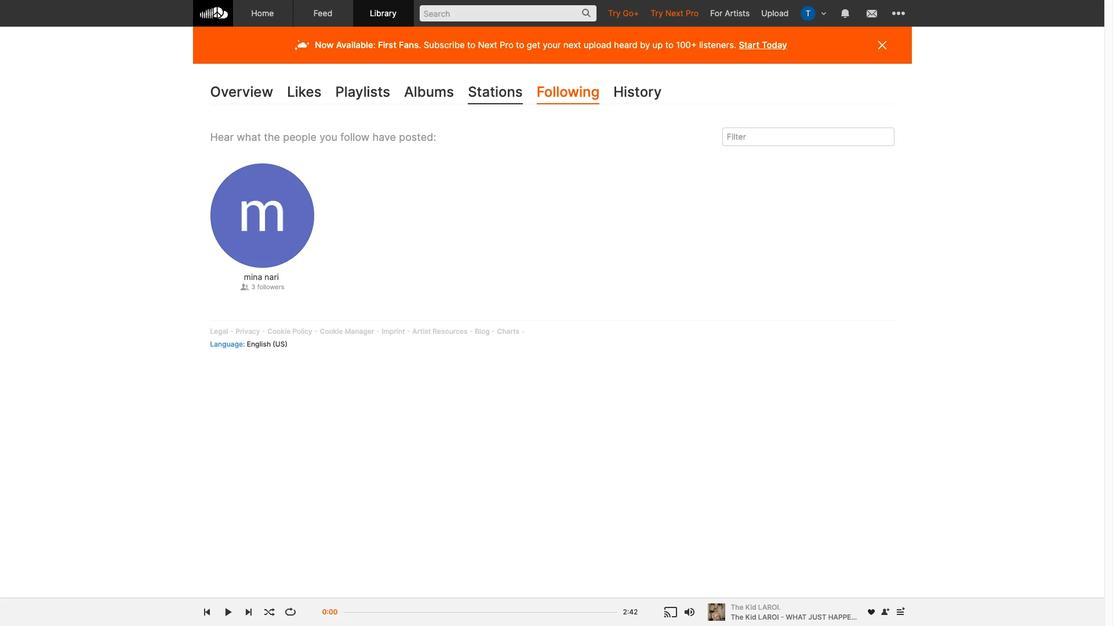 Task type: vqa. For each thing, say whether or not it's contained in the screenshot.
right Next
yes



Task type: locate. For each thing, give the bounding box(es) containing it.
to left get
[[516, 39, 524, 50]]

history
[[614, 83, 662, 100]]

imprint link
[[382, 327, 405, 336]]

try
[[608, 8, 621, 18], [651, 8, 663, 18]]

⁃ up english
[[262, 327, 266, 336]]

cookie left manager
[[320, 327, 343, 336]]

artists
[[725, 8, 750, 18]]

1 horizontal spatial next
[[665, 8, 684, 18]]

you
[[320, 131, 337, 143]]

library link
[[353, 0, 414, 27]]

None search field
[[414, 0, 602, 26]]

try left go+
[[608, 8, 621, 18]]

kid left laroi
[[746, 613, 756, 621]]

0 vertical spatial pro
[[686, 8, 699, 18]]

just
[[809, 613, 827, 621]]

get
[[527, 39, 540, 50]]

2 the from the top
[[731, 613, 744, 621]]

try right go+
[[651, 8, 663, 18]]

pro left for at top right
[[686, 8, 699, 18]]

try next pro link
[[645, 0, 705, 26]]

1 vertical spatial pro
[[500, 39, 514, 50]]

2 try from the left
[[651, 8, 663, 18]]

3 to from the left
[[665, 39, 674, 50]]

⁃
[[230, 327, 234, 336], [262, 327, 266, 336], [314, 327, 318, 336], [376, 327, 380, 336], [407, 327, 411, 336], [469, 327, 473, 336], [492, 327, 495, 336], [521, 327, 525, 336]]

charts
[[497, 327, 520, 336]]

1 ⁃ from the left
[[230, 327, 234, 336]]

artist
[[412, 327, 431, 336]]

start today link
[[739, 39, 787, 50]]

overview
[[210, 83, 273, 100]]

stations link
[[468, 81, 523, 105]]

5 ⁃ from the left
[[407, 327, 411, 336]]

to
[[467, 39, 476, 50], [516, 39, 524, 50], [665, 39, 674, 50]]

3 followers link
[[240, 283, 284, 291]]

0 horizontal spatial pro
[[500, 39, 514, 50]]

(us)
[[273, 340, 288, 349]]

⁃ right policy
[[314, 327, 318, 336]]

blog
[[475, 327, 490, 336]]

⁃ left blog link
[[469, 327, 473, 336]]

hear what the people you follow have posted:
[[210, 131, 436, 143]]

next
[[563, 39, 581, 50]]

manager
[[345, 327, 374, 336]]

home
[[251, 8, 274, 18]]

0 vertical spatial the
[[731, 603, 744, 611]]

heard
[[614, 39, 638, 50]]

to right up
[[665, 39, 674, 50]]

1 to from the left
[[467, 39, 476, 50]]

6 ⁃ from the left
[[469, 327, 473, 336]]

privacy
[[236, 327, 260, 336]]

0:00
[[322, 608, 338, 616]]

1 vertical spatial kid
[[746, 613, 756, 621]]

try go+ link
[[602, 0, 645, 26]]

3 ⁃ from the left
[[314, 327, 318, 336]]

language:
[[210, 340, 245, 349]]

next
[[665, 8, 684, 18], [478, 39, 497, 50]]

albums link
[[404, 81, 454, 105]]

progress bar
[[344, 607, 617, 626]]

2 ⁃ from the left
[[262, 327, 266, 336]]

the
[[731, 603, 744, 611], [731, 613, 744, 621]]

playlists
[[335, 83, 390, 100]]

⁃ right blog link
[[492, 327, 495, 336]]

to right subscribe
[[467, 39, 476, 50]]

0 horizontal spatial cookie
[[267, 327, 291, 336]]

⁃ right charts link
[[521, 327, 525, 336]]

1 vertical spatial the
[[731, 613, 744, 621]]

feed
[[314, 8, 332, 18]]

try for try next pro
[[651, 8, 663, 18]]

0 vertical spatial kid
[[746, 603, 756, 611]]

cookie
[[267, 327, 291, 336], [320, 327, 343, 336]]

⁃ left 'artist'
[[407, 327, 411, 336]]

cookie up (us)
[[267, 327, 291, 336]]

1 vertical spatial next
[[478, 39, 497, 50]]

now available: first fans. subscribe to next pro to get your next upload heard by up to 100+ listeners. start today
[[315, 39, 787, 50]]

try next pro
[[651, 8, 699, 18]]

pro
[[686, 8, 699, 18], [500, 39, 514, 50]]

likes
[[287, 83, 322, 100]]

for artists link
[[705, 0, 756, 26]]

next up image
[[893, 605, 907, 619]]

nari
[[265, 272, 279, 282]]

first
[[378, 39, 397, 50]]

upload link
[[756, 0, 795, 26]]

⁃ right legal link
[[230, 327, 234, 336]]

try go+
[[608, 8, 639, 18]]

cookie policy link
[[267, 327, 312, 336]]

legal ⁃ privacy ⁃ cookie policy ⁃ cookie manager ⁃ imprint ⁃ artist resources ⁃ blog ⁃ charts ⁃ language: english (us)
[[210, 327, 525, 349]]

available:
[[336, 39, 376, 50]]

following
[[537, 83, 600, 100]]

kid
[[746, 603, 756, 611], [746, 613, 756, 621]]

1 try from the left
[[608, 8, 621, 18]]

kid left laroi.
[[746, 603, 756, 611]]

0 horizontal spatial to
[[467, 39, 476, 50]]

overview link
[[210, 81, 273, 105]]

legal
[[210, 327, 228, 336]]

subscribe
[[424, 39, 465, 50]]

pro left get
[[500, 39, 514, 50]]

1 kid from the top
[[746, 603, 756, 611]]

tara schultz's avatar element
[[800, 6, 816, 21]]

2 horizontal spatial to
[[665, 39, 674, 50]]

1 horizontal spatial to
[[516, 39, 524, 50]]

1 horizontal spatial try
[[651, 8, 663, 18]]

1 horizontal spatial cookie
[[320, 327, 343, 336]]

home link
[[233, 0, 293, 27]]

⁃ left imprint link
[[376, 327, 380, 336]]

next down the search search field
[[478, 39, 497, 50]]

next up 100+
[[665, 8, 684, 18]]

history link
[[614, 81, 662, 105]]

up
[[653, 39, 663, 50]]

8 ⁃ from the left
[[521, 327, 525, 336]]

0 horizontal spatial try
[[608, 8, 621, 18]]



Task type: describe. For each thing, give the bounding box(es) containing it.
2 to from the left
[[516, 39, 524, 50]]

-
[[781, 613, 784, 621]]

charts link
[[497, 327, 520, 336]]

listeners.
[[699, 39, 736, 50]]

posted:
[[399, 131, 436, 143]]

imprint
[[382, 327, 405, 336]]

the
[[264, 131, 280, 143]]

for artists
[[710, 8, 750, 18]]

now
[[315, 39, 334, 50]]

today
[[762, 39, 787, 50]]

by
[[640, 39, 650, 50]]

library
[[370, 8, 397, 18]]

upload
[[762, 8, 789, 18]]

laroi.
[[758, 603, 781, 611]]

7 ⁃ from the left
[[492, 327, 495, 336]]

4 ⁃ from the left
[[376, 327, 380, 336]]

mina nari's avatar element
[[210, 164, 315, 268]]

3
[[251, 283, 255, 291]]

your
[[543, 39, 561, 50]]

for
[[710, 8, 723, 18]]

stations
[[468, 83, 523, 100]]

what
[[786, 613, 807, 621]]

mina nari 3 followers
[[244, 272, 284, 291]]

2:42
[[623, 608, 638, 616]]

resources
[[433, 327, 468, 336]]

artist resources link
[[412, 327, 468, 336]]

0 vertical spatial next
[[665, 8, 684, 18]]

2 kid from the top
[[746, 613, 756, 621]]

try for try go+
[[608, 8, 621, 18]]

have
[[373, 131, 396, 143]]

go+
[[623, 8, 639, 18]]

what
[[237, 131, 261, 143]]

legal link
[[210, 327, 228, 336]]

start
[[739, 39, 760, 50]]

albums
[[404, 83, 454, 100]]

mina
[[244, 272, 262, 282]]

privacy link
[[236, 327, 260, 336]]

follow
[[340, 131, 370, 143]]

following link
[[537, 81, 600, 105]]

fans.
[[399, 39, 421, 50]]

upload
[[584, 39, 612, 50]]

laroi
[[758, 613, 779, 621]]

followers
[[257, 283, 284, 291]]

english
[[247, 340, 271, 349]]

happened
[[828, 613, 866, 621]]

hear
[[210, 131, 234, 143]]

policy
[[293, 327, 312, 336]]

1 cookie from the left
[[267, 327, 291, 336]]

mina nari link
[[244, 272, 279, 283]]

1 the from the top
[[731, 603, 744, 611]]

the kid laroi - what just happened link
[[731, 612, 866, 622]]

Search search field
[[420, 5, 597, 21]]

2 cookie from the left
[[320, 327, 343, 336]]

0 horizontal spatial next
[[478, 39, 497, 50]]

Filter text field
[[722, 128, 894, 146]]

the kid laroi - what just happened element
[[708, 604, 725, 621]]

1 horizontal spatial pro
[[686, 8, 699, 18]]

people
[[283, 131, 317, 143]]

cookie manager link
[[320, 327, 374, 336]]

100+
[[676, 39, 697, 50]]

playlists link
[[335, 81, 390, 105]]

blog link
[[475, 327, 490, 336]]

the kid laroi. link
[[731, 602, 860, 612]]

likes link
[[287, 81, 322, 105]]

feed link
[[293, 0, 353, 27]]

the kid laroi. the kid laroi - what just happened
[[731, 603, 866, 621]]



